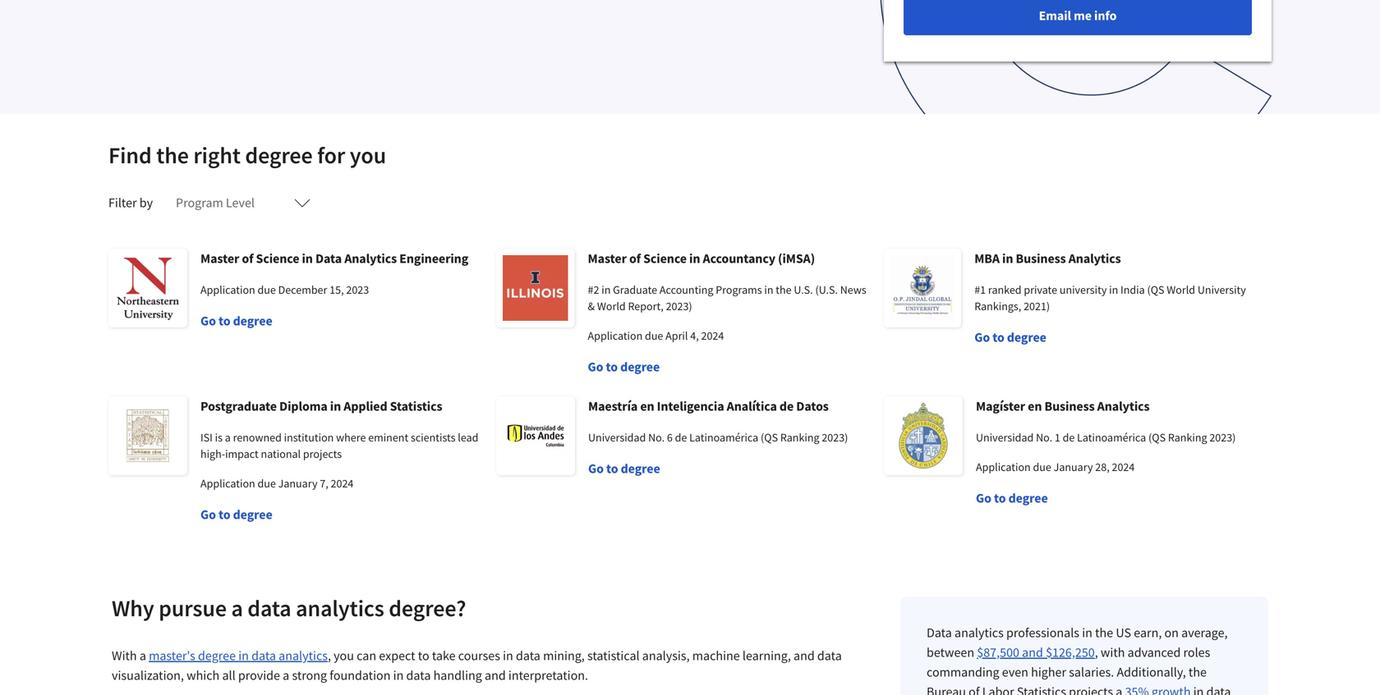 Task type: describe. For each thing, give the bounding box(es) containing it.
in right courses
[[503, 648, 513, 665]]

learning,
[[743, 648, 791, 665]]

isi is a renowned institution where eminent scientists lead high-impact national projects
[[200, 430, 478, 462]]

degree down 2021)
[[1007, 329, 1046, 346]]

application due january 7, 2024
[[200, 476, 354, 491]]

visualization,
[[112, 668, 184, 684]]

0 vertical spatial analytics
[[296, 594, 384, 623]]

interpretation.
[[508, 668, 588, 684]]

to down the maestría
[[606, 461, 618, 477]]

0 vertical spatial statistics
[[390, 398, 442, 415]]

filter
[[108, 195, 137, 211]]

program level button
[[166, 183, 320, 223]]

commanding
[[927, 665, 999, 681]]

rankings,
[[974, 299, 1021, 314]]

application for master of science in accountancy (imsa)
[[588, 329, 643, 343]]

to down application due january 28, 2024
[[994, 490, 1006, 507]]

a inside the ', with advanced roles commanding even higher salaries. additionally, the bureau of labor statistics projects a'
[[1116, 684, 1122, 696]]

datos
[[796, 398, 829, 415]]

master of science in accountancy (imsa)
[[588, 251, 815, 267]]

application for postgraduate diploma in applied statistics
[[200, 476, 255, 491]]

us
[[1116, 625, 1131, 642]]

(qs for maestría en inteligencia analítica de datos
[[761, 430, 778, 445]]

pursue
[[159, 594, 227, 623]]

magíster en business analytics
[[976, 398, 1150, 415]]

mining,
[[543, 648, 585, 665]]

$126,250
[[1046, 645, 1095, 661]]

world inside #1 ranked private university in india (qs world university rankings, 2021)
[[1167, 283, 1195, 297]]

which
[[187, 668, 220, 684]]

average,
[[1181, 625, 1228, 642]]

data inside data analytics professionals in the us earn, on average, between
[[927, 625, 952, 642]]

northeastern university image
[[108, 249, 187, 328]]

analytics up 2023
[[344, 251, 397, 267]]

to down rankings,
[[992, 329, 1004, 346]]

#2 in graduate accounting programs in the u.s. (u.s. news & world report, 2023)
[[588, 283, 866, 314]]

$87,500 and $126,250
[[977, 645, 1095, 661]]

, you can expect to take courses in data mining, statistical analysis, machine learning, and data visualization, which all provide a strong foundation in data handling and interpretation.
[[112, 648, 842, 684]]

expect
[[379, 648, 415, 665]]

analítica
[[727, 398, 777, 415]]

postgraduate
[[200, 398, 277, 415]]

(u.s.
[[815, 283, 838, 297]]

application for magíster en business analytics
[[976, 460, 1031, 475]]

, for $87,500 and $126,250
[[1095, 645, 1098, 661]]

degree?
[[389, 594, 466, 623]]

data up interpretation.
[[516, 648, 540, 665]]

program level
[[176, 195, 255, 211]]

india
[[1120, 283, 1145, 297]]

programs
[[716, 283, 762, 297]]

#2
[[588, 283, 599, 297]]

in down expect
[[393, 668, 404, 684]]

maestría
[[588, 398, 638, 415]]

the right find
[[156, 141, 189, 170]]

december
[[278, 283, 327, 297]]

in up accounting
[[689, 251, 700, 267]]

(qs for magíster en business analytics
[[1148, 430, 1166, 445]]

ranked
[[988, 283, 1022, 297]]

email me info button
[[904, 0, 1252, 35]]

with a master's degree in data analytics
[[112, 648, 328, 665]]

statistics inside the ', with advanced roles commanding even higher salaries. additionally, the bureau of labor statistics projects a'
[[1017, 684, 1066, 696]]

application due april 4, 2024
[[588, 329, 724, 343]]

even
[[1002, 665, 1028, 681]]

of for master of science in data analytics engineering
[[242, 251, 253, 267]]

data up master's degree in data analytics link
[[247, 594, 291, 623]]

strong
[[292, 668, 327, 684]]

statistical
[[587, 648, 640, 665]]

news
[[840, 283, 866, 297]]

&
[[588, 299, 595, 314]]

diploma
[[279, 398, 328, 415]]

email me info status
[[884, 0, 1272, 62]]

on
[[1164, 625, 1179, 642]]

degree down application due december 15, 2023
[[233, 313, 272, 329]]

postgraduate diploma in applied statistics
[[200, 398, 442, 415]]

7,
[[320, 476, 328, 491]]

national
[[261, 447, 301, 462]]

provide
[[238, 668, 280, 684]]

degree down application due january 7, 2024
[[233, 507, 272, 523]]

universidad for to
[[588, 430, 646, 445]]

is
[[215, 430, 223, 445]]

universidad no. 1 de latinoamérica (qs ranking 2023)
[[976, 430, 1236, 445]]

analytics for magíster en business analytics
[[1097, 398, 1150, 415]]

go right "northeastern university" image
[[200, 313, 216, 329]]

u.s.
[[794, 283, 813, 297]]

email
[[1039, 7, 1071, 24]]

2024 for analytics
[[1112, 460, 1135, 475]]

with
[[1101, 645, 1125, 661]]

bureau
[[927, 684, 966, 696]]

between
[[927, 645, 974, 661]]

magíster
[[976, 398, 1025, 415]]

, with advanced roles commanding even higher salaries. additionally, the bureau of labor statistics projects a
[[927, 645, 1210, 696]]

master's degree in data analytics link
[[149, 648, 328, 665]]

me
[[1074, 7, 1092, 24]]

a right the 'pursue'
[[231, 594, 243, 623]]

in right programs
[[764, 283, 773, 297]]

degree down the maestría
[[621, 461, 660, 477]]

business for en
[[1044, 398, 1095, 415]]

professionals
[[1006, 625, 1079, 642]]

application left december
[[200, 283, 255, 297]]

earn,
[[1134, 625, 1162, 642]]

find the right degree for you
[[108, 141, 386, 170]]

indian statistical institute image
[[108, 397, 187, 476]]

applied
[[344, 398, 387, 415]]

courses
[[458, 648, 500, 665]]

de for magíster en business analytics
[[1063, 430, 1075, 445]]

ranking for analítica
[[780, 430, 819, 445]]

handling
[[433, 668, 482, 684]]

degree down application due january 28, 2024
[[1008, 490, 1048, 507]]

mba
[[974, 251, 1000, 267]]

#1 ranked private university in india (qs world university rankings, 2021)
[[974, 283, 1246, 314]]

isi
[[200, 430, 213, 445]]

#1
[[974, 283, 986, 297]]

all
[[222, 668, 235, 684]]

0 horizontal spatial data
[[315, 251, 342, 267]]

university of illinois at urbana-champaign image
[[496, 249, 575, 328]]

master for master of science in data analytics engineering
[[200, 251, 239, 267]]

analytics inside data analytics professionals in the us earn, on average, between
[[955, 625, 1004, 642]]

accounting
[[660, 283, 713, 297]]

go to degree down application due december 15, 2023
[[200, 313, 272, 329]]

ranking for analytics
[[1168, 430, 1207, 445]]

2 vertical spatial analytics
[[279, 648, 328, 665]]

de for maestría en inteligencia analítica de datos
[[675, 430, 687, 445]]

6
[[667, 430, 673, 445]]



Task type: vqa. For each thing, say whether or not it's contained in the screenshot.
the Explore Certificates LINK
no



Task type: locate. For each thing, give the bounding box(es) containing it.
1 horizontal spatial en
[[1028, 398, 1042, 415]]

2 horizontal spatial of
[[969, 684, 980, 696]]

1 horizontal spatial latinoamérica
[[1077, 430, 1146, 445]]

1 horizontal spatial and
[[794, 648, 815, 665]]

of for master of science in accountancy (imsa)
[[629, 251, 641, 267]]

0 horizontal spatial master
[[200, 251, 239, 267]]

degree
[[245, 141, 313, 170], [233, 313, 272, 329], [1007, 329, 1046, 346], [620, 359, 660, 375], [621, 461, 660, 477], [1008, 490, 1048, 507], [233, 507, 272, 523], [198, 648, 236, 665]]

projects down salaries.
[[1069, 684, 1113, 696]]

1 vertical spatial projects
[[1069, 684, 1113, 696]]

mba in business analytics
[[974, 251, 1121, 267]]

private
[[1024, 283, 1057, 297]]

2 science from the left
[[643, 251, 687, 267]]

to down application due january 7, 2024
[[218, 507, 230, 523]]

january left the 28, at the bottom
[[1054, 460, 1093, 475]]

you right for
[[350, 141, 386, 170]]

degree up all
[[198, 648, 236, 665]]

email me info
[[1039, 7, 1117, 24]]

science up accounting
[[643, 251, 687, 267]]

why
[[112, 594, 154, 623]]

the inside the ', with advanced roles commanding even higher salaries. additionally, the bureau of labor statistics projects a'
[[1189, 665, 1207, 681]]

go down rankings,
[[974, 329, 990, 346]]

in right #2
[[602, 283, 611, 297]]

0 horizontal spatial latinoamérica
[[689, 430, 758, 445]]

, inside , you can expect to take courses in data mining, statistical analysis, machine learning, and data visualization, which all provide a strong foundation in data handling and interpretation.
[[328, 648, 331, 665]]

foundation
[[330, 668, 391, 684]]

impact
[[225, 447, 259, 462]]

application down impact
[[200, 476, 255, 491]]

in right mba
[[1002, 251, 1013, 267]]

go to degree down rankings,
[[974, 329, 1046, 346]]

en for magíster
[[1028, 398, 1042, 415]]

2024 right 7,
[[331, 476, 354, 491]]

1 vertical spatial you
[[334, 648, 354, 665]]

0 horizontal spatial statistics
[[390, 398, 442, 415]]

master
[[200, 251, 239, 267], [588, 251, 627, 267]]

filter by
[[108, 195, 153, 211]]

engineering
[[399, 251, 468, 267]]

business for in
[[1016, 251, 1066, 267]]

go down application due january 28, 2024
[[976, 490, 991, 507]]

de left datos
[[779, 398, 794, 415]]

master up #2
[[588, 251, 627, 267]]

1 ranking from the left
[[780, 430, 819, 445]]

2023)
[[666, 299, 692, 314], [822, 430, 848, 445], [1209, 430, 1236, 445]]

business
[[1016, 251, 1066, 267], [1044, 398, 1095, 415]]

1 vertical spatial analytics
[[955, 625, 1004, 642]]

for
[[317, 141, 345, 170]]

2023) for maestría
[[822, 430, 848, 445]]

the down roles
[[1189, 665, 1207, 681]]

go
[[200, 313, 216, 329], [974, 329, 990, 346], [588, 359, 603, 375], [588, 461, 604, 477], [976, 490, 991, 507], [200, 507, 216, 523]]

analytics up $87,500
[[955, 625, 1004, 642]]

0 vertical spatial you
[[350, 141, 386, 170]]

2 no. from the left
[[1036, 430, 1052, 445]]

you left can
[[334, 648, 354, 665]]

2 ranking from the left
[[1168, 430, 1207, 445]]

latinoamérica up the 28, at the bottom
[[1077, 430, 1146, 445]]

1 horizontal spatial 2023)
[[822, 430, 848, 445]]

data up 15,
[[315, 251, 342, 267]]

and down courses
[[485, 668, 506, 684]]

statistics down the higher
[[1017, 684, 1066, 696]]

2 vertical spatial 2024
[[331, 476, 354, 491]]

en right magíster
[[1028, 398, 1042, 415]]

2 horizontal spatial and
[[1022, 645, 1043, 661]]

a inside , you can expect to take courses in data mining, statistical analysis, machine learning, and data visualization, which all provide a strong foundation in data handling and interpretation.
[[283, 668, 289, 684]]

1 horizontal spatial data
[[927, 625, 952, 642]]

inteligencia
[[657, 398, 724, 415]]

0 horizontal spatial of
[[242, 251, 253, 267]]

analytics for mba in business analytics
[[1068, 251, 1121, 267]]

institution
[[284, 430, 334, 445]]

analytics
[[344, 251, 397, 267], [1068, 251, 1121, 267], [1097, 398, 1150, 415]]

1 latinoamérica from the left
[[689, 430, 758, 445]]

info
[[1094, 7, 1117, 24]]

world right &
[[597, 299, 626, 314]]

1 horizontal spatial master
[[588, 251, 627, 267]]

1 horizontal spatial science
[[643, 251, 687, 267]]

due left december
[[258, 283, 276, 297]]

degree left for
[[245, 141, 313, 170]]

a
[[225, 430, 231, 445], [231, 594, 243, 623], [139, 648, 146, 665], [283, 668, 289, 684], [1116, 684, 1122, 696]]

accountancy
[[703, 251, 775, 267]]

you inside , you can expect to take courses in data mining, statistical analysis, machine learning, and data visualization, which all provide a strong foundation in data handling and interpretation.
[[334, 648, 354, 665]]

science for data
[[256, 251, 299, 267]]

data
[[315, 251, 342, 267], [927, 625, 952, 642]]

1 horizontal spatial 2024
[[701, 329, 724, 343]]

master for master of science in accountancy (imsa)
[[588, 251, 627, 267]]

1 no. from the left
[[648, 430, 665, 445]]

en
[[640, 398, 654, 415], [1028, 398, 1042, 415]]

business up private
[[1016, 251, 1066, 267]]

1 horizontal spatial world
[[1167, 283, 1195, 297]]

no. left 1
[[1036, 430, 1052, 445]]

labor
[[982, 684, 1014, 696]]

1
[[1055, 430, 1060, 445]]

go to degree down application due january 7, 2024
[[200, 507, 272, 523]]

projects inside isi is a renowned institution where eminent scientists lead high-impact national projects
[[303, 447, 342, 462]]

0 horizontal spatial projects
[[303, 447, 342, 462]]

2021)
[[1024, 299, 1050, 314]]

analytics up strong
[[279, 648, 328, 665]]

0 horizontal spatial universidad
[[588, 430, 646, 445]]

1 horizontal spatial january
[[1054, 460, 1093, 475]]

4,
[[690, 329, 699, 343]]

(qs inside #1 ranked private university in india (qs world university rankings, 2021)
[[1147, 283, 1164, 297]]

data up between
[[927, 625, 952, 642]]

january left 7,
[[278, 476, 317, 491]]

graduate
[[613, 283, 657, 297]]

january for diploma
[[278, 476, 317, 491]]

master of science in data analytics engineering
[[200, 251, 468, 267]]

universidad de los andes image
[[496, 397, 575, 476]]

salaries.
[[1069, 665, 1114, 681]]

the left us
[[1095, 625, 1113, 642]]

of inside the ', with advanced roles commanding even higher salaries. additionally, the bureau of labor statistics projects a'
[[969, 684, 980, 696]]

0 vertical spatial projects
[[303, 447, 342, 462]]

data
[[247, 594, 291, 623], [251, 648, 276, 665], [516, 648, 540, 665], [817, 648, 842, 665], [406, 668, 431, 684]]

2023) for magíster
[[1209, 430, 1236, 445]]

to left 'take'
[[418, 648, 429, 665]]

the inside #2 in graduate accounting programs in the u.s. (u.s. news & world report, 2023)
[[776, 283, 792, 297]]

2 en from the left
[[1028, 398, 1042, 415]]

latinoamérica for analytics
[[1077, 430, 1146, 445]]

in inside #1 ranked private university in india (qs world university rankings, 2021)
[[1109, 283, 1118, 297]]

pontificia universidad católica de chile image
[[884, 397, 963, 476]]

and down 'professionals'
[[1022, 645, 1043, 661]]

level
[[226, 195, 255, 211]]

to inside , you can expect to take courses in data mining, statistical analysis, machine learning, and data visualization, which all provide a strong foundation in data handling and interpretation.
[[418, 648, 429, 665]]

due left april
[[645, 329, 663, 343]]

a down the additionally,
[[1116, 684, 1122, 696]]

analytics up can
[[296, 594, 384, 623]]

2 horizontal spatial 2024
[[1112, 460, 1135, 475]]

de
[[779, 398, 794, 415], [675, 430, 687, 445], [1063, 430, 1075, 445]]

2 latinoamérica from the left
[[1077, 430, 1146, 445]]

roles
[[1183, 645, 1210, 661]]

1 horizontal spatial of
[[629, 251, 641, 267]]

no.
[[648, 430, 665, 445], [1036, 430, 1052, 445]]

de right 1
[[1063, 430, 1075, 445]]

0 vertical spatial data
[[315, 251, 342, 267]]

1 vertical spatial data
[[927, 625, 952, 642]]

0 horizontal spatial ranking
[[780, 430, 819, 445]]

to up the maestría
[[606, 359, 618, 375]]

go down high-
[[200, 507, 216, 523]]

in left applied
[[330, 398, 341, 415]]

in up $126,250
[[1082, 625, 1092, 642]]

2024 right the 28, at the bottom
[[1112, 460, 1135, 475]]

, for master's degree in data analytics
[[328, 648, 331, 665]]

you
[[350, 141, 386, 170], [334, 648, 354, 665]]

0 vertical spatial business
[[1016, 251, 1066, 267]]

find
[[108, 141, 152, 170]]

1 horizontal spatial de
[[779, 398, 794, 415]]

high-
[[200, 447, 225, 462]]

renowned
[[233, 430, 282, 445]]

due for master of science in accountancy (imsa)
[[645, 329, 663, 343]]

in inside data analytics professionals in the us earn, on average, between
[[1082, 625, 1092, 642]]

2024 for in
[[701, 329, 724, 343]]

a right with
[[139, 648, 146, 665]]

business up 1
[[1044, 398, 1095, 415]]

0 vertical spatial 2024
[[701, 329, 724, 343]]

april
[[666, 329, 688, 343]]

due down the national at the left bottom of the page
[[258, 476, 276, 491]]

2 universidad from the left
[[976, 430, 1034, 445]]

analytics up university
[[1068, 251, 1121, 267]]

analytics up universidad no. 1 de latinoamérica (qs ranking 2023)
[[1097, 398, 1150, 415]]

0 horizontal spatial january
[[278, 476, 317, 491]]

application
[[200, 283, 255, 297], [588, 329, 643, 343], [976, 460, 1031, 475], [200, 476, 255, 491]]

1 vertical spatial business
[[1044, 398, 1095, 415]]

no. for inteligencia
[[648, 430, 665, 445]]

,
[[1095, 645, 1098, 661], [328, 648, 331, 665]]

due for magíster en business analytics
[[1033, 460, 1051, 475]]

$87,500 and $126,250 link
[[977, 645, 1095, 661]]

en for maestría
[[640, 398, 654, 415]]

0 vertical spatial january
[[1054, 460, 1093, 475]]

0 horizontal spatial de
[[675, 430, 687, 445]]

january for en
[[1054, 460, 1093, 475]]

world inside #2 in graduate accounting programs in the u.s. (u.s. news & world report, 2023)
[[597, 299, 626, 314]]

1 horizontal spatial statistics
[[1017, 684, 1066, 696]]

0 horizontal spatial ,
[[328, 648, 331, 665]]

1 master from the left
[[200, 251, 239, 267]]

why pursue a data analytics degree?
[[112, 594, 466, 623]]

o.p. jindal global university image
[[884, 249, 961, 328]]

the inside data analytics professionals in the us earn, on average, between
[[1095, 625, 1113, 642]]

master's
[[149, 648, 195, 665]]

1 horizontal spatial ranking
[[1168, 430, 1207, 445]]

to down application due december 15, 2023
[[218, 313, 230, 329]]

go to degree down the maestría
[[588, 461, 660, 477]]

universidad for due
[[976, 430, 1034, 445]]

take
[[432, 648, 456, 665]]

a right is
[[225, 430, 231, 445]]

data analytics professionals in the us earn, on average, between
[[927, 625, 1228, 661]]

projects inside the ', with advanced roles commanding even higher salaries. additionally, the bureau of labor statistics projects a'
[[1069, 684, 1113, 696]]

1 horizontal spatial no.
[[1036, 430, 1052, 445]]

go to degree up the maestría
[[588, 359, 660, 375]]

1 en from the left
[[640, 398, 654, 415]]

$87,500
[[977, 645, 1019, 661]]

application down &
[[588, 329, 643, 343]]

, inside the ', with advanced roles commanding even higher salaries. additionally, the bureau of labor statistics projects a'
[[1095, 645, 1098, 661]]

right
[[193, 141, 241, 170]]

a inside isi is a renowned institution where eminent scientists lead high-impact national projects
[[225, 430, 231, 445]]

1 science from the left
[[256, 251, 299, 267]]

maestría en inteligencia analítica de datos
[[588, 398, 829, 415]]

data right learning,
[[817, 648, 842, 665]]

1 vertical spatial 2024
[[1112, 460, 1135, 475]]

the left u.s.
[[776, 283, 792, 297]]

2024 for applied
[[331, 476, 354, 491]]

lead
[[458, 430, 478, 445]]

latinoamérica
[[689, 430, 758, 445], [1077, 430, 1146, 445]]

a left strong
[[283, 668, 289, 684]]

1 horizontal spatial ,
[[1095, 645, 1098, 661]]

0 horizontal spatial world
[[597, 299, 626, 314]]

data up provide
[[251, 648, 276, 665]]

2 master from the left
[[588, 251, 627, 267]]

statistics up scientists
[[390, 398, 442, 415]]

0 horizontal spatial en
[[640, 398, 654, 415]]

eminent
[[368, 430, 408, 445]]

due left the 28, at the bottom
[[1033, 460, 1051, 475]]

in up provide
[[238, 648, 249, 665]]

no. left 6
[[648, 430, 665, 445]]

(imsa)
[[778, 251, 815, 267]]

program
[[176, 195, 223, 211]]

, up foundation
[[328, 648, 331, 665]]

higher
[[1031, 665, 1066, 681]]

can
[[357, 648, 376, 665]]

0 vertical spatial world
[[1167, 283, 1195, 297]]

0 horizontal spatial science
[[256, 251, 299, 267]]

2 horizontal spatial 2023)
[[1209, 430, 1236, 445]]

and right learning,
[[794, 648, 815, 665]]

projects down institution
[[303, 447, 342, 462]]

(qs
[[1147, 283, 1164, 297], [761, 430, 778, 445], [1148, 430, 1166, 445]]

, left with
[[1095, 645, 1098, 661]]

of down commanding
[[969, 684, 980, 696]]

no. for business
[[1036, 430, 1052, 445]]

universidad down the maestría
[[588, 430, 646, 445]]

2023) inside #2 in graduate accounting programs in the u.s. (u.s. news & world report, 2023)
[[666, 299, 692, 314]]

master down the program level
[[200, 251, 239, 267]]

with
[[112, 648, 137, 665]]

latinoamérica down "maestría en inteligencia analítica de datos"
[[689, 430, 758, 445]]

the
[[156, 141, 189, 170], [776, 283, 792, 297], [1095, 625, 1113, 642], [1189, 665, 1207, 681]]

of up application due december 15, 2023
[[242, 251, 253, 267]]

go up the maestría
[[588, 359, 603, 375]]

0 horizontal spatial 2023)
[[666, 299, 692, 314]]

28,
[[1095, 460, 1110, 475]]

degree down application due april 4, 2024
[[620, 359, 660, 375]]

1 horizontal spatial universidad
[[976, 430, 1034, 445]]

2 horizontal spatial de
[[1063, 430, 1075, 445]]

0 horizontal spatial and
[[485, 668, 506, 684]]

science up application due december 15, 2023
[[256, 251, 299, 267]]

de right 6
[[675, 430, 687, 445]]

0 horizontal spatial no.
[[648, 430, 665, 445]]

1 vertical spatial january
[[278, 476, 317, 491]]

world
[[1167, 283, 1195, 297], [597, 299, 626, 314]]

science for accountancy
[[643, 251, 687, 267]]

1 vertical spatial world
[[597, 299, 626, 314]]

1 vertical spatial statistics
[[1017, 684, 1066, 696]]

application down magíster
[[976, 460, 1031, 475]]

due for postgraduate diploma in applied statistics
[[258, 476, 276, 491]]

data down expect
[[406, 668, 431, 684]]

in left india
[[1109, 283, 1118, 297]]

1 horizontal spatial projects
[[1069, 684, 1113, 696]]

of up graduate on the left of the page
[[629, 251, 641, 267]]

en right the maestría
[[640, 398, 654, 415]]

science
[[256, 251, 299, 267], [643, 251, 687, 267]]

latinoamérica for analítica
[[689, 430, 758, 445]]

1 universidad from the left
[[588, 430, 646, 445]]

0 horizontal spatial 2024
[[331, 476, 354, 491]]

go down the maestría
[[588, 461, 604, 477]]

go to degree down application due january 28, 2024
[[976, 490, 1048, 507]]

2024
[[701, 329, 724, 343], [1112, 460, 1135, 475], [331, 476, 354, 491]]

in up december
[[302, 251, 313, 267]]

machine
[[692, 648, 740, 665]]



